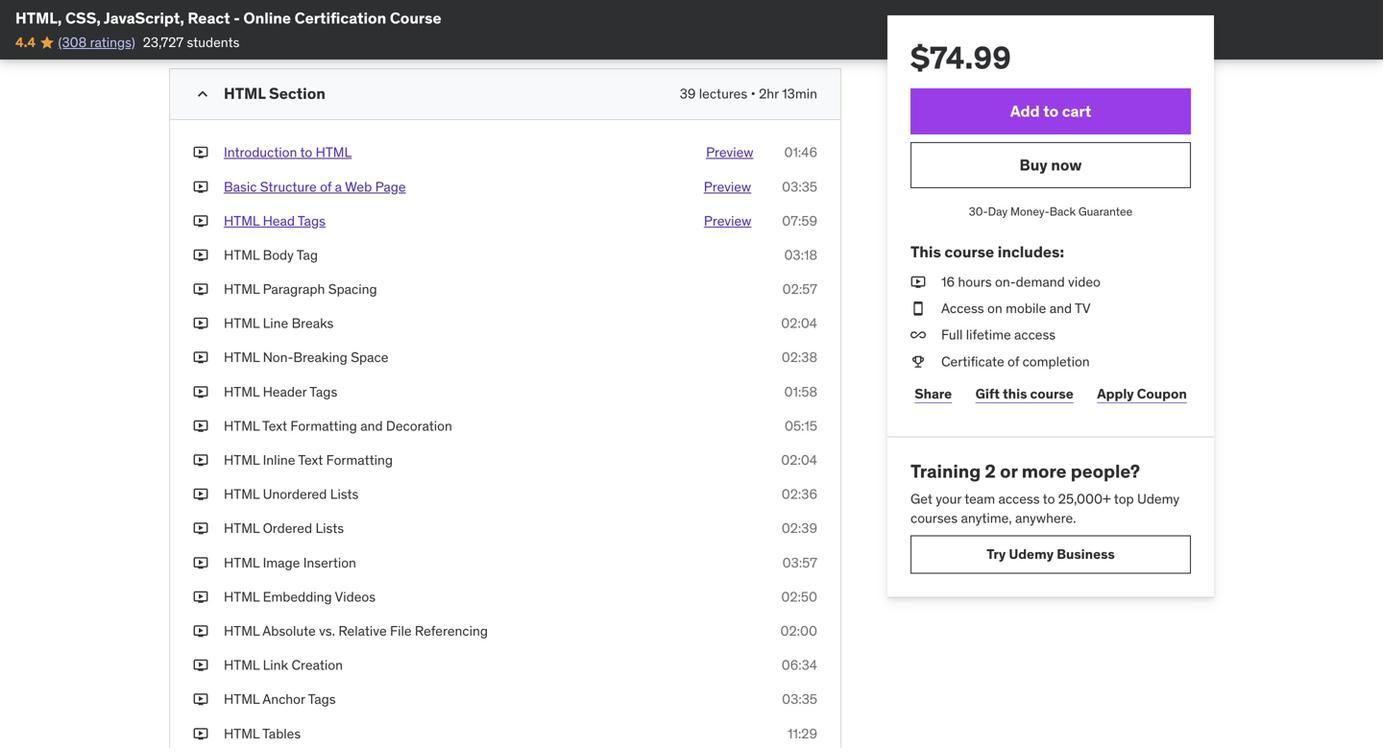 Task type: locate. For each thing, give the bounding box(es) containing it.
0 horizontal spatial course
[[945, 242, 995, 262]]

1 vertical spatial 03:35
[[782, 691, 818, 708]]

0 vertical spatial udemy
[[1138, 491, 1180, 508]]

xsmall image left the non-
[[193, 349, 209, 367]]

1 vertical spatial and
[[361, 417, 383, 435]]

23,727
[[143, 34, 184, 51]]

lectures
[[271, 40, 319, 58], [699, 85, 748, 103]]

more
[[1022, 460, 1067, 483]]

html text formatting and decoration
[[224, 417, 453, 435]]

1 vertical spatial to
[[300, 144, 313, 161]]

02:04 up 02:36
[[782, 452, 818, 469]]

udemy right try
[[1009, 546, 1054, 563]]

body
[[263, 246, 294, 264]]

02:04 up 02:38
[[782, 315, 818, 332]]

anywhere.
[[1016, 510, 1077, 527]]

23,727 students
[[143, 34, 240, 51]]

html left image
[[224, 554, 260, 572]]

to
[[1044, 101, 1059, 121], [300, 144, 313, 161], [1043, 491, 1056, 508]]

xsmall image left absolute
[[193, 622, 209, 641]]

02:39
[[782, 520, 818, 537]]

html left line
[[224, 315, 260, 332]]

0 vertical spatial •
[[234, 40, 239, 58]]

to up basic structure of a web page
[[300, 144, 313, 161]]

or
[[1001, 460, 1018, 483]]

07:59
[[783, 212, 818, 230]]

formatting up the html inline text formatting
[[291, 417, 357, 435]]

html left embedding
[[224, 589, 260, 606]]

videos
[[335, 589, 376, 606]]

html down html body tag
[[224, 281, 260, 298]]

text right inline
[[298, 452, 323, 469]]

lectures right 39
[[699, 85, 748, 103]]

line
[[263, 315, 289, 332]]

0 vertical spatial lists
[[330, 486, 359, 503]]

html for html unordered lists
[[224, 486, 260, 503]]

1 horizontal spatial course
[[1031, 385, 1074, 403]]

course up hours
[[945, 242, 995, 262]]

tags right the head
[[298, 212, 326, 230]]

ordered
[[263, 520, 312, 537]]

1 horizontal spatial •
[[751, 85, 756, 103]]

preview for 03:35
[[704, 178, 752, 195]]

xsmall image
[[193, 212, 209, 231], [193, 246, 209, 265], [911, 273, 926, 292], [193, 280, 209, 299], [911, 299, 926, 318], [911, 326, 926, 345], [193, 383, 209, 402], [193, 417, 209, 436], [193, 451, 209, 470], [193, 485, 209, 504], [193, 554, 209, 573], [193, 588, 209, 607], [193, 656, 209, 675], [193, 691, 209, 709], [193, 725, 209, 744]]

html left inline
[[224, 452, 260, 469]]

1 vertical spatial lists
[[316, 520, 344, 537]]

course down completion
[[1031, 385, 1074, 403]]

1 vertical spatial 02:04
[[782, 452, 818, 469]]

and
[[1050, 300, 1073, 317], [361, 417, 383, 435]]

gift this course link
[[972, 375, 1078, 414]]

11:29
[[788, 725, 818, 743]]

html for html inline text formatting
[[224, 452, 260, 469]]

html embedding videos
[[224, 589, 376, 606]]

lists right unordered
[[330, 486, 359, 503]]

tags down creation at the bottom left
[[308, 691, 336, 708]]

this course includes:
[[911, 242, 1065, 262]]

• left 200 at left
[[234, 40, 239, 58]]

hours
[[959, 273, 992, 291]]

back
[[1050, 204, 1076, 219]]

preview for 01:46
[[706, 144, 754, 161]]

includes:
[[998, 242, 1065, 262]]

html left body
[[224, 246, 260, 264]]

html body tag
[[224, 246, 318, 264]]

4.4
[[15, 34, 36, 51]]

of down full lifetime access
[[1008, 353, 1020, 370]]

1 vertical spatial access
[[999, 491, 1040, 508]]

02:57
[[783, 281, 818, 298]]

0 vertical spatial to
[[1044, 101, 1059, 121]]

training 2 or more people? get your team access to 25,000+ top udemy courses anytime, anywhere.
[[911, 460, 1180, 527]]

2 vertical spatial tags
[[308, 691, 336, 708]]

file
[[390, 623, 412, 640]]

creation
[[292, 657, 343, 674]]

relative
[[339, 623, 387, 640]]

xsmall image for html text formatting and decoration
[[193, 417, 209, 436]]

referencing
[[415, 623, 488, 640]]

html image insertion
[[224, 554, 356, 572]]

to inside 'training 2 or more people? get your team access to 25,000+ top udemy courses anytime, anywhere.'
[[1043, 491, 1056, 508]]

2 vertical spatial to
[[1043, 491, 1056, 508]]

students
[[187, 34, 240, 51]]

buy
[[1020, 155, 1048, 175]]

0 vertical spatial lectures
[[271, 40, 319, 58]]

0 vertical spatial 03:35
[[782, 178, 818, 195]]

try
[[987, 546, 1006, 563]]

introduction to html button
[[224, 143, 352, 162]]

access down or
[[999, 491, 1040, 508]]

html down basic
[[224, 212, 260, 230]]

lectures right 200 at left
[[271, 40, 319, 58]]

html left unordered
[[224, 486, 260, 503]]

guarantee
[[1079, 204, 1133, 219]]

decoration
[[386, 417, 453, 435]]

xsmall image for html link creation
[[193, 656, 209, 675]]

03:35 down "06:34"
[[782, 691, 818, 708]]

03:35
[[782, 178, 818, 195], [782, 691, 818, 708]]

html for html non-breaking space
[[224, 349, 260, 366]]

xsmall image left basic
[[193, 178, 209, 196]]

1 horizontal spatial udemy
[[1138, 491, 1180, 508]]

html left link
[[224, 657, 260, 674]]

html tables
[[224, 725, 301, 743]]

course
[[945, 242, 995, 262], [1031, 385, 1074, 403]]

0 horizontal spatial •
[[234, 40, 239, 58]]

access down the mobile
[[1015, 326, 1056, 344]]

certification
[[295, 8, 387, 28]]

udemy inside 'training 2 or more people? get your team access to 25,000+ top udemy courses anytime, anywhere.'
[[1138, 491, 1180, 508]]

access inside 'training 2 or more people? get your team access to 25,000+ top udemy courses anytime, anywhere.'
[[999, 491, 1040, 508]]

basic
[[224, 178, 257, 195]]

to inside $74.99 add to cart
[[1044, 101, 1059, 121]]

text up inline
[[262, 417, 287, 435]]

to left cart
[[1044, 101, 1059, 121]]

0 vertical spatial preview
[[706, 144, 754, 161]]

video
[[1069, 273, 1101, 291]]

page
[[375, 178, 406, 195]]

anchor
[[263, 691, 305, 708]]

xsmall image for html anchor tags
[[193, 691, 209, 709]]

html unordered lists
[[224, 486, 359, 503]]

text
[[262, 417, 287, 435], [298, 452, 323, 469]]

06:34
[[782, 657, 818, 674]]

of inside button
[[320, 178, 332, 195]]

0 vertical spatial course
[[945, 242, 995, 262]]

and left decoration
[[361, 417, 383, 435]]

online
[[244, 8, 291, 28]]

0 horizontal spatial text
[[262, 417, 287, 435]]

1 vertical spatial tags
[[310, 383, 338, 401]]

01:58
[[785, 383, 818, 401]]

03:35 up "07:59"
[[782, 178, 818, 195]]

02:36
[[782, 486, 818, 503]]

structure
[[260, 178, 317, 195]]

html left header
[[224, 383, 260, 401]]

0 horizontal spatial lectures
[[271, 40, 319, 58]]

0 vertical spatial tags
[[298, 212, 326, 230]]

html, css, javascript, react - online certification course
[[15, 8, 442, 28]]

1 horizontal spatial lectures
[[699, 85, 748, 103]]

tags down 'breaking' on the left top of page
[[310, 383, 338, 401]]

html,
[[15, 8, 62, 28]]

udemy right top
[[1138, 491, 1180, 508]]

share
[[915, 385, 953, 403]]

html for html link creation
[[224, 657, 260, 674]]

1 02:04 from the top
[[782, 315, 818, 332]]

2hr
[[759, 85, 779, 103]]

xsmall image
[[193, 143, 209, 162], [193, 178, 209, 196], [193, 314, 209, 333], [193, 349, 209, 367], [911, 352, 926, 371], [193, 520, 209, 538], [193, 622, 209, 641]]

html down html header tags
[[224, 417, 260, 435]]

and left the tv in the right top of the page
[[1050, 300, 1073, 317]]

1 horizontal spatial of
[[1008, 353, 1020, 370]]

formatting down the "html text formatting and decoration"
[[326, 452, 393, 469]]

html left the non-
[[224, 349, 260, 366]]

html up html tables
[[224, 691, 260, 708]]

html section
[[224, 84, 326, 103]]

buy now
[[1020, 155, 1083, 175]]

1 horizontal spatial text
[[298, 452, 323, 469]]

business
[[1057, 546, 1116, 563]]

lists up insertion
[[316, 520, 344, 537]]

• for 8 sections
[[234, 40, 239, 58]]

to up anywhere.
[[1043, 491, 1056, 508]]

2 vertical spatial preview
[[704, 212, 752, 230]]

xsmall image for html unordered lists
[[193, 485, 209, 504]]

8
[[169, 40, 177, 58]]

• left 2hr
[[751, 85, 756, 103]]

html right small image
[[224, 84, 266, 103]]

html head tags button
[[224, 212, 326, 231]]

html non-breaking space
[[224, 349, 389, 366]]

small image
[[193, 85, 212, 104]]

of left a
[[320, 178, 332, 195]]

html
[[224, 84, 266, 103], [316, 144, 352, 161], [224, 212, 260, 230], [224, 246, 260, 264], [224, 281, 260, 298], [224, 315, 260, 332], [224, 349, 260, 366], [224, 383, 260, 401], [224, 417, 260, 435], [224, 452, 260, 469], [224, 486, 260, 503], [224, 520, 260, 537], [224, 554, 260, 572], [224, 589, 260, 606], [224, 623, 260, 640], [224, 657, 260, 674], [224, 691, 260, 708], [224, 725, 260, 743]]

1 vertical spatial udemy
[[1009, 546, 1054, 563]]

udemy
[[1138, 491, 1180, 508], [1009, 546, 1054, 563]]

1 vertical spatial preview
[[704, 178, 752, 195]]

html left ordered
[[224, 520, 260, 537]]

html for html body tag
[[224, 246, 260, 264]]

0 horizontal spatial and
[[361, 417, 383, 435]]

(308 ratings)
[[58, 34, 135, 51]]

html left tables
[[224, 725, 260, 743]]

0 horizontal spatial udemy
[[1009, 546, 1054, 563]]

2 02:04 from the top
[[782, 452, 818, 469]]

html for html anchor tags
[[224, 691, 260, 708]]

this
[[911, 242, 942, 262]]

tags for html header tags
[[310, 383, 338, 401]]

html link creation
[[224, 657, 343, 674]]

1 vertical spatial •
[[751, 85, 756, 103]]

0 horizontal spatial of
[[320, 178, 332, 195]]

html left absolute
[[224, 623, 260, 640]]

share button
[[911, 375, 957, 414]]

1 horizontal spatial and
[[1050, 300, 1073, 317]]

0 vertical spatial of
[[320, 178, 332, 195]]

0 vertical spatial and
[[1050, 300, 1073, 317]]

basic structure of a web page button
[[224, 178, 406, 196]]

xsmall image for html inline text formatting
[[193, 451, 209, 470]]

tags inside button
[[298, 212, 326, 230]]

0 vertical spatial 02:04
[[782, 315, 818, 332]]

13min
[[782, 85, 818, 103]]



Task type: vqa. For each thing, say whether or not it's contained in the screenshot.
Learn more link
no



Task type: describe. For each thing, give the bounding box(es) containing it.
xsmall image left html ordered lists
[[193, 520, 209, 538]]

preview for 07:59
[[704, 212, 752, 230]]

html for html line breaks
[[224, 315, 260, 332]]

on
[[988, 300, 1003, 317]]

spacing
[[328, 281, 377, 298]]

money-
[[1011, 204, 1050, 219]]

02:00
[[781, 623, 818, 640]]

your
[[936, 491, 962, 508]]

section
[[269, 84, 326, 103]]

lists for html unordered lists
[[330, 486, 359, 503]]

paragraph
[[263, 281, 325, 298]]

introduction to html
[[224, 144, 352, 161]]

coupon
[[1138, 385, 1188, 403]]

head
[[263, 212, 295, 230]]

breaking
[[294, 349, 348, 366]]

on-
[[996, 273, 1016, 291]]

tags for html anchor tags
[[308, 691, 336, 708]]

25,000+
[[1059, 491, 1112, 508]]

-
[[234, 8, 240, 28]]

to inside button
[[300, 144, 313, 161]]

1 vertical spatial text
[[298, 452, 323, 469]]

1 vertical spatial formatting
[[326, 452, 393, 469]]

html up a
[[316, 144, 352, 161]]

javascript,
[[104, 8, 184, 28]]

completion
[[1023, 353, 1090, 370]]

and for decoration
[[361, 417, 383, 435]]

inline
[[263, 452, 295, 469]]

try udemy business
[[987, 546, 1116, 563]]

xsmall image for html image insertion
[[193, 554, 209, 573]]

xsmall image down small image
[[193, 143, 209, 162]]

html for html section
[[224, 84, 266, 103]]

0 vertical spatial access
[[1015, 326, 1056, 344]]

html inline text formatting
[[224, 452, 393, 469]]

non-
[[263, 349, 294, 366]]

embedding
[[263, 589, 332, 606]]

200
[[243, 40, 268, 58]]

html for html text formatting and decoration
[[224, 417, 260, 435]]

courses
[[911, 510, 958, 527]]

buy now button
[[911, 142, 1192, 188]]

html header tags
[[224, 383, 338, 401]]

gift this course
[[976, 385, 1074, 403]]

xsmall image for html embedding videos
[[193, 588, 209, 607]]

39 lectures • 2hr 13min
[[680, 85, 818, 103]]

absolute
[[263, 623, 316, 640]]

xsmall image for html header tags
[[193, 383, 209, 402]]

image
[[263, 554, 300, 572]]

add
[[1011, 101, 1040, 121]]

web
[[345, 178, 372, 195]]

xsmall image for html tables
[[193, 725, 209, 744]]

$74.99
[[911, 38, 1012, 77]]

02:04 for html line breaks
[[782, 315, 818, 332]]

apply coupon button
[[1094, 375, 1192, 414]]

try udemy business link
[[911, 536, 1192, 574]]

html paragraph spacing
[[224, 281, 377, 298]]

tables
[[262, 725, 301, 743]]

0 vertical spatial formatting
[[291, 417, 357, 435]]

introduction
[[224, 144, 297, 161]]

css,
[[65, 8, 101, 28]]

30-day money-back guarantee
[[969, 204, 1133, 219]]

training
[[911, 460, 981, 483]]

mobile
[[1006, 300, 1047, 317]]

xsmall image left line
[[193, 314, 209, 333]]

ratings)
[[90, 34, 135, 51]]

breaks
[[292, 315, 334, 332]]

demand
[[1016, 273, 1065, 291]]

05:15
[[785, 417, 818, 435]]

xsmall image for html paragraph spacing
[[193, 280, 209, 299]]

link
[[263, 657, 288, 674]]

full
[[942, 326, 963, 344]]

gift
[[976, 385, 1000, 403]]

html for html paragraph spacing
[[224, 281, 260, 298]]

this
[[1003, 385, 1028, 403]]

39
[[680, 85, 696, 103]]

html head tags
[[224, 212, 326, 230]]

1 vertical spatial lectures
[[699, 85, 748, 103]]

01:46
[[785, 144, 818, 161]]

• for 39 lectures
[[751, 85, 756, 103]]

html for html head tags
[[224, 212, 260, 230]]

0 vertical spatial text
[[262, 417, 287, 435]]

top
[[1115, 491, 1135, 508]]

and for tv
[[1050, 300, 1073, 317]]

udemy inside 'link'
[[1009, 546, 1054, 563]]

html for html embedding videos
[[224, 589, 260, 606]]

add to cart button
[[911, 88, 1192, 135]]

1 vertical spatial course
[[1031, 385, 1074, 403]]

html for html header tags
[[224, 383, 260, 401]]

anytime,
[[961, 510, 1013, 527]]

html for html ordered lists
[[224, 520, 260, 537]]

html for html image insertion
[[224, 554, 260, 572]]

html for html absolute vs. relative file referencing
[[224, 623, 260, 640]]

1 03:35 from the top
[[782, 178, 818, 195]]

$74.99 add to cart
[[911, 38, 1092, 121]]

tags for html head tags
[[298, 212, 326, 230]]

basic structure of a web page
[[224, 178, 406, 195]]

xsmall image for html body tag
[[193, 246, 209, 265]]

insertion
[[303, 554, 356, 572]]

sections
[[181, 40, 231, 58]]

02:04 for html inline text formatting
[[782, 452, 818, 469]]

react
[[188, 8, 230, 28]]

cart
[[1063, 101, 1092, 121]]

full lifetime access
[[942, 326, 1056, 344]]

header
[[263, 383, 307, 401]]

lists for html ordered lists
[[316, 520, 344, 537]]

02:38
[[782, 349, 818, 366]]

html for html tables
[[224, 725, 260, 743]]

html absolute vs. relative file referencing
[[224, 623, 488, 640]]

certificate of completion
[[942, 353, 1090, 370]]

now
[[1052, 155, 1083, 175]]

apply
[[1098, 385, 1135, 403]]

30-
[[969, 204, 989, 219]]

unordered
[[263, 486, 327, 503]]

xsmall image up 'share'
[[911, 352, 926, 371]]

16 hours on-demand video
[[942, 273, 1101, 291]]

2 03:35 from the top
[[782, 691, 818, 708]]

2
[[985, 460, 996, 483]]

course
[[390, 8, 442, 28]]

1 vertical spatial of
[[1008, 353, 1020, 370]]

certificate
[[942, 353, 1005, 370]]

access on mobile and tv
[[942, 300, 1091, 317]]

tag
[[297, 246, 318, 264]]



